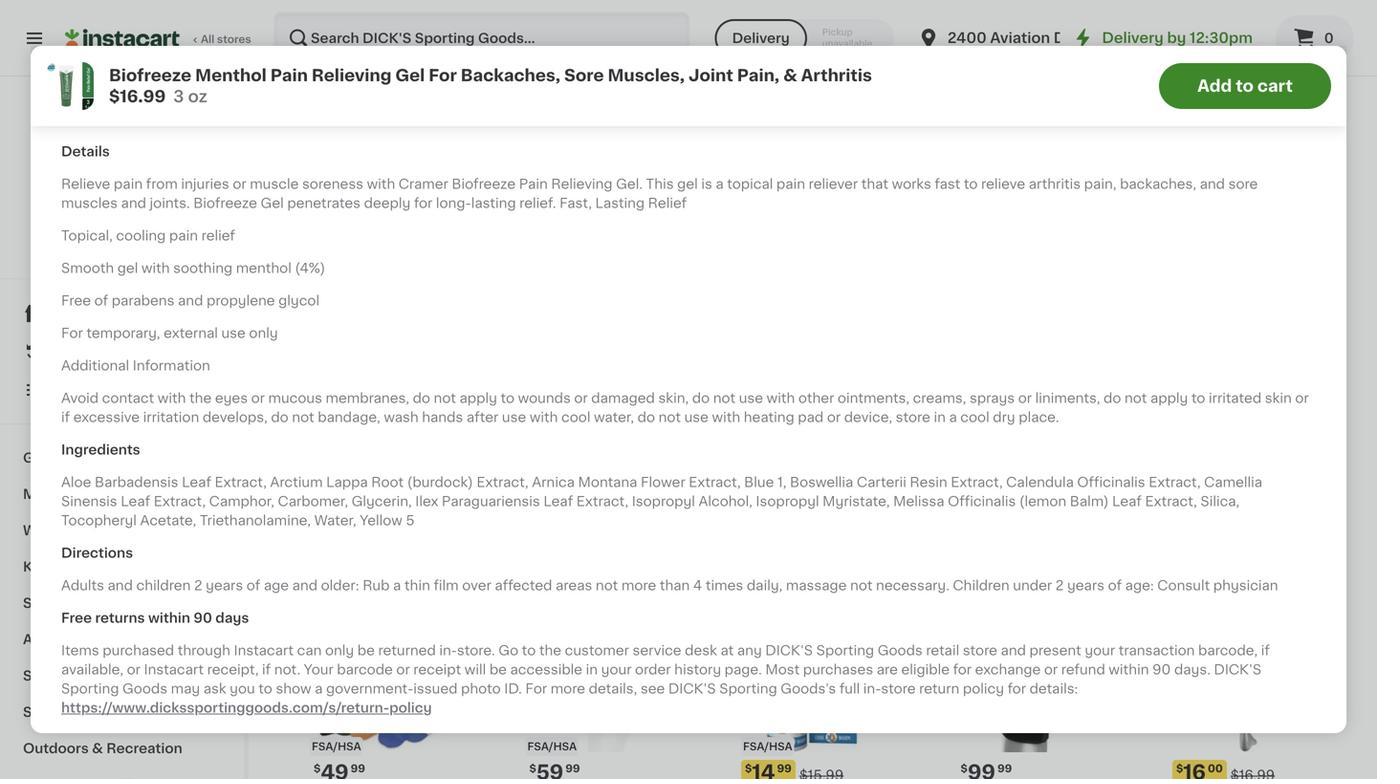 Task type: vqa. For each thing, say whether or not it's contained in the screenshot.
KT associated with 24
yes



Task type: locate. For each thing, give the bounding box(es) containing it.
2 16 from the left
[[752, 402, 775, 423]]

1 vertical spatial more
[[551, 682, 585, 696]]

$ 16 99 for biofreeze menthol pain relieving spray for backaches, sore muscles, joint pain & arthritis
[[745, 402, 791, 423]]

& inside biofreeze menthol pain relieving gel for backaches, sore muscles, joint pain, & arthritis
[[526, 523, 536, 537]]

more left than
[[622, 579, 656, 593]]

is
[[701, 178, 712, 191]]

1 free from the top
[[61, 294, 91, 308]]

0 horizontal spatial 16
[[536, 402, 559, 423]]

sore
[[564, 67, 604, 84], [631, 485, 662, 499], [847, 485, 878, 499]]

arthritis for biofreeze menthol pain relieving gel for backaches, sore muscles, joint pain, & arthritis $16.99 3 oz
[[801, 67, 872, 84]]

for left montana
[[526, 485, 547, 499]]

(574)
[[1028, 468, 1055, 479]]

delivery by 12:30pm
[[1102, 31, 1253, 45]]

2 vertical spatial if
[[262, 663, 271, 677]]

delivery by 12:30pm link
[[1071, 27, 1253, 50]]

store.
[[457, 644, 495, 658]]

joint inside biofreeze menthol pain relieving gel for backaches, sore muscles, joint pain, & arthritis $16.99 3 oz
[[689, 67, 733, 84]]

instacart logo image
[[65, 27, 180, 50]]

lasting
[[595, 197, 645, 210]]

0 vertical spatial at
[[575, 58, 588, 71]]

joint for biofreeze menthol pain relieving spray for backaches, sore muscles, joint pain & arthritis
[[804, 504, 839, 518]]

2
[[373, 483, 380, 494], [194, 579, 202, 593], [1056, 579, 1064, 593]]

kt for 14
[[957, 428, 975, 441]]

tape up "(574)"
[[1039, 447, 1071, 460]]

kt inside kt tape cotton kinesiology tape
[[957, 428, 975, 441]]

in- up the receipt
[[439, 644, 457, 658]]

sore inside biofreeze menthol pain relieving gel for backaches, sore muscles, joint pain, & arthritis $16.99 3 oz
[[564, 67, 604, 84]]

menthol for biofreeze menthol pain relieving gel for backaches, sore muscles, joint pain, & arthritis
[[593, 447, 648, 460]]

2 $ 16 99 from the left
[[745, 402, 791, 423]]

relief up soothing
[[201, 229, 235, 243]]

free down smooth
[[61, 294, 91, 308]]

pain left those
[[270, 67, 308, 84]]

options down (421)
[[1245, 502, 1286, 513]]

menthol down stores
[[195, 67, 267, 84]]

1 horizontal spatial of
[[247, 579, 260, 593]]

0 horizontal spatial your
[[601, 663, 632, 677]]

$ inside $ 24 99
[[1176, 403, 1183, 414]]

if down avoid
[[61, 411, 70, 424]]

purchases
[[803, 663, 873, 677]]

leaf down arnica
[[544, 495, 573, 508]]

the up accessible
[[539, 644, 561, 658]]

1 vertical spatial only
[[325, 644, 354, 658]]

older:
[[321, 579, 359, 593]]

arthritis for biofreeze menthol pain relieving gel for backaches, sore muscles, joint pain, & arthritis
[[540, 523, 593, 537]]

0 horizontal spatial 2
[[194, 579, 202, 593]]

0 horizontal spatial kinesiology
[[957, 447, 1035, 460]]

arthritis inside biofreeze menthol pain relieving gel for backaches, sore muscles, joint pain, & arthritis
[[540, 523, 593, 537]]

0 horizontal spatial are
[[671, 58, 692, 71]]

page.
[[725, 663, 762, 677]]

adults
[[61, 579, 104, 593]]

menthol up spray
[[808, 447, 864, 460]]

None search field
[[274, 11, 690, 65]]

biofreeze up the lasting
[[452, 178, 516, 191]]

pain inside biofreeze menthol pain relieving gel for backaches, sore muscles, joint pain, & arthritis
[[526, 466, 554, 479]]

biofreeze up arnica
[[526, 447, 589, 460]]

by
[[1167, 31, 1186, 45]]

4 left calendula
[[993, 483, 1000, 494]]

black, down camellia
[[1172, 502, 1206, 513]]

return
[[919, 682, 960, 696]]

1 horizontal spatial kt
[[1172, 428, 1190, 441]]

35
[[728, 58, 746, 71]]

kinesiology inside "kt tape pro extreme kinesiology tape"
[[1172, 466, 1251, 479]]

1 horizontal spatial pain
[[169, 229, 198, 243]]

relieving up (306)
[[558, 466, 619, 479]]

arthritis for biofreeze menthol pain relieving spray for backaches, sore muscles, joint pain & arthritis
[[755, 523, 809, 537]]

total down camellia
[[1218, 502, 1243, 513]]

1 apply from the left
[[460, 392, 497, 405]]

90 left days
[[193, 612, 212, 625]]

guarantee
[[147, 232, 203, 242]]

biofreeze menthol pain relieving spray for backaches, sore muscles, joint pain & arthritis
[[741, 447, 878, 537]]

0 horizontal spatial in
[[586, 663, 598, 677]]

16 for biofreeze menthol pain relieving spray for backaches, sore muscles, joint pain & arthritis
[[752, 402, 775, 423]]

pain, for biofreeze menthol pain relieving gel for backaches, sore muscles, joint pain, & arthritis
[[626, 504, 659, 518]]

full
[[839, 682, 860, 696]]

backaches, inside biofreeze menthol pain relieving gel for backaches, sore muscles, joint pain, & arthritis
[[551, 485, 628, 499]]

$ 14 99
[[961, 402, 1007, 423]]

0 vertical spatial 3
[[173, 88, 184, 105]]

100% satisfaction guarantee button
[[30, 226, 214, 245]]

backaches, for biofreeze menthol pain relieving gel for backaches, sore muscles, joint pain, & arthritis $16.99 3 oz
[[461, 67, 560, 84]]

or up details:
[[1044, 663, 1058, 677]]

1 horizontal spatial black,
[[957, 483, 990, 494]]

0 horizontal spatial 4
[[693, 579, 702, 593]]

at right hard
[[575, 58, 588, 71]]

biofreeze
[[109, 67, 191, 84], [452, 178, 516, 191], [193, 197, 257, 210], [526, 447, 589, 460], [741, 447, 805, 460]]

rub
[[363, 579, 390, 593]]

99 inside $ 14 99
[[993, 403, 1007, 414]]

black, right resin
[[957, 483, 990, 494]]

accessories link
[[11, 622, 232, 658]]

menthol up montana
[[593, 447, 648, 460]]

options up the ilex at the bottom of page
[[410, 483, 451, 494]]

pain right topical
[[776, 178, 805, 191]]

0 horizontal spatial apply
[[460, 392, 497, 405]]

if inside avoid contact with the eyes or mucous membranes, do not apply to wounds or damaged skin, do not use with other ointments, creams, sprays or liniments, do not apply to irritated skin or if excessive irritation develops, do not bandage, wash hands after use with cool water, do not use with heating pad or device, store in a cool dry place.
[[61, 411, 70, 424]]

carbomer,
[[278, 495, 348, 508]]

sore for biofreeze menthol pain relieving gel for backaches, sore muscles, joint pain, & arthritis $16.99 3 oz
[[564, 67, 604, 84]]

dick's sporting goods logo image
[[80, 99, 164, 184]]

pain right (212)
[[842, 504, 871, 518]]

14
[[968, 402, 991, 423]]

gifting
[[23, 451, 71, 465]]

0 horizontal spatial officinalis
[[948, 495, 1016, 508]]

lists
[[54, 383, 86, 397]]

soothing
[[173, 262, 233, 275]]

kt down the '24'
[[1172, 428, 1190, 441]]

tape
[[978, 428, 1010, 441], [1194, 428, 1226, 441], [1039, 447, 1071, 460], [1255, 466, 1287, 479]]

years right under
[[1067, 579, 1105, 593]]

1 vertical spatial gear
[[72, 706, 106, 719]]

relieving inside biofreeze menthol pain relieving gel for backaches, sore muscles, joint pain, & arthritis $16.99 3 oz
[[312, 67, 392, 84]]

1 horizontal spatial are
[[877, 663, 898, 677]]

delivery up 35
[[732, 32, 790, 45]]

kt inside "kt tape pro extreme kinesiology tape"
[[1172, 428, 1190, 441]]

(421)
[[1243, 487, 1269, 498]]

cotton
[[1014, 428, 1061, 441]]

16 right after
[[536, 402, 559, 423]]

1 cool from the left
[[561, 411, 590, 424]]

2 isopropyl from the left
[[756, 495, 819, 508]]

all stores
[[201, 34, 251, 44]]

with down save
[[141, 262, 170, 275]]

in
[[934, 411, 946, 424], [586, 663, 598, 677]]

photo
[[461, 682, 501, 696]]

0 horizontal spatial muscles,
[[526, 504, 585, 518]]

if left not.
[[262, 663, 271, 677]]

reliever
[[809, 178, 858, 191]]

gel inside biofreeze menthol pain relieving gel for backaches, sore muscles, joint pain, & arthritis
[[622, 466, 646, 479]]

or right pad
[[827, 411, 841, 424]]

$ inside $ 19 99
[[314, 403, 321, 414]]

for inside biofreeze menthol pain relieving gel for backaches, sore muscles, joint pain, & arthritis
[[526, 485, 547, 499]]

1 horizontal spatial apply
[[1150, 392, 1188, 405]]

& for biofreeze menthol pain relieving gel for backaches, sore muscles, joint pain, & arthritis $16.99 3 oz
[[783, 67, 797, 84]]

relief.
[[519, 197, 556, 210]]

biofreeze inside biofreeze menthol pain relieving gel for backaches, sore muscles, joint pain, & arthritis $16.99 3 oz
[[109, 67, 191, 84]]

relieving for biofreeze menthol pain relieving gel for backaches, sore muscles, joint pain, & arthritis
[[558, 466, 619, 479]]

1 horizontal spatial pain,
[[737, 67, 780, 84]]

cool down sprays
[[960, 411, 990, 424]]

joint for biofreeze menthol pain relieving gel for backaches, sore muscles, joint pain, & arthritis $16.99 3 oz
[[689, 67, 733, 84]]

menthol inside biofreeze menthol pain relieving gel for backaches, sore muscles, joint pain, & arthritis
[[593, 447, 648, 460]]

muscles, for biofreeze menthol pain relieving gel for backaches, sore muscles, joint pain, & arthritis $16.99 3 oz
[[608, 67, 685, 84]]

contact
[[102, 392, 154, 405]]

everyday store prices
[[57, 213, 175, 223]]

within
[[148, 612, 190, 625], [1109, 663, 1149, 677]]

root
[[371, 476, 404, 489]]

0 horizontal spatial $ 16 99
[[529, 402, 576, 423]]

& for biofreeze menthol pain relieving spray for backaches, sore muscles, joint pain & arthritis
[[741, 523, 752, 537]]

goods's
[[781, 682, 836, 696]]

options for 14
[[1030, 483, 1071, 494]]

government-
[[326, 682, 413, 696]]

not right skin,
[[713, 392, 736, 405]]

2 vertical spatial goods
[[122, 682, 167, 696]]

under
[[1013, 579, 1052, 593]]

only
[[249, 327, 278, 340], [325, 644, 354, 658]]

2 horizontal spatial total
[[1218, 502, 1243, 513]]

muscles, inside biofreeze menthol pain relieving spray for backaches, sore muscles, joint pain & arthritis
[[741, 504, 801, 518]]

over inside for those who either went too hard at the gym, or are over 35 and simply sat up wrong.
[[696, 58, 725, 71]]

0 horizontal spatial 90
[[193, 612, 212, 625]]

joint down the delivery button
[[689, 67, 733, 84]]

1 horizontal spatial instacart
[[234, 644, 294, 658]]

2 horizontal spatial of
[[1108, 579, 1122, 593]]

gel left is
[[677, 178, 698, 191]]

boswellia
[[790, 476, 853, 489]]

1 horizontal spatial gel
[[395, 67, 425, 84]]

or inside for those who either went too hard at the gym, or are over 35 and simply sat up wrong.
[[654, 58, 668, 71]]

pain, right (306)
[[626, 504, 659, 518]]

1 horizontal spatial kinesiology
[[1172, 466, 1251, 479]]

penetrates
[[287, 197, 361, 210]]

for left "1,"
[[741, 485, 763, 499]]

(120)
[[381, 468, 407, 479]]

gear up outdoors & recreation
[[72, 706, 106, 719]]

2 horizontal spatial sore
[[847, 485, 878, 499]]

1 vertical spatial be
[[489, 663, 507, 677]]

the inside items purchased through instacart can only be returned in-store. go to the customer service desk at any dick's sporting goods retail store and present your transaction barcode, if available, or instacart receipt, if not. your barcode or receipt will be accessible in your order history page. most purchases are eligible for exchange or refund within 90 days. dick's sporting goods may ask you to show a government-issued photo id. for more details, see dick's sporting goods's full in-store return policy for details: https://www.dickssportinggoods.com/s/return-policy
[[539, 644, 561, 658]]

present
[[1030, 644, 1081, 658]]

&
[[783, 67, 797, 84], [526, 523, 536, 537], [741, 523, 752, 537], [92, 742, 103, 755]]

pain left "from"
[[114, 178, 143, 191]]

2 right children
[[194, 579, 202, 593]]

if for avoid contact with the eyes or mucous membranes, do not apply to wounds or damaged skin, do not use with other ointments, creams, sprays or liniments, do not apply to irritated skin or if excessive irritation develops, do not bandage, wash hands after use with cool water, do not use with heating pad or device, store in a cool dry place.
[[61, 411, 70, 424]]

1 vertical spatial kinesiology
[[1172, 466, 1251, 479]]

the inside avoid contact with the eyes or mucous membranes, do not apply to wounds or damaged skin, do not use with other ointments, creams, sprays or liniments, do not apply to irritated skin or if excessive irritation develops, do not bandage, wash hands after use with cool water, do not use with heating pad or device, store in a cool dry place.
[[189, 392, 212, 405]]

kinesiology down dry
[[957, 447, 1035, 460]]

backaches, inside biofreeze menthol pain relieving gel for backaches, sore muscles, joint pain, & arthritis $16.99 3 oz
[[461, 67, 560, 84]]

0 vertical spatial gel
[[677, 178, 698, 191]]

sporting up purchases
[[816, 644, 874, 658]]

black, for 14
[[957, 483, 990, 494]]

gel
[[395, 67, 425, 84], [261, 197, 284, 210], [622, 466, 646, 479]]

delivery inside 'delivery by 12:30pm' 'link'
[[1102, 31, 1164, 45]]

free of parabens and propylene glycol
[[61, 294, 319, 308]]

biofreeze inside biofreeze menthol pain relieving spray for backaches, sore muscles, joint pain & arthritis
[[741, 447, 805, 460]]

muscles, inside biofreeze menthol pain relieving gel for backaches, sore muscles, joint pain, & arthritis $16.99 3 oz
[[608, 67, 685, 84]]

over right film
[[462, 579, 491, 593]]

muscles, right hard
[[608, 67, 685, 84]]

biofreeze menthol pain relieving gel for backaches, sore muscles, joint pain, & arthritis
[[526, 447, 662, 537]]

relieving for biofreeze menthol pain relieving spray for backaches, sore muscles, joint pain & arthritis
[[773, 466, 835, 479]]

pain, inside biofreeze menthol pain relieving gel for backaches, sore muscles, joint pain, & arthritis
[[626, 504, 659, 518]]

0 vertical spatial sports
[[23, 669, 69, 683]]

sore inside biofreeze menthol pain relieving gel for backaches, sore muscles, joint pain, & arthritis
[[631, 485, 662, 499]]

0 vertical spatial your
[[1085, 644, 1115, 658]]

2 sports from the top
[[23, 706, 69, 719]]

joint inside biofreeze menthol pain relieving spray for backaches, sore muscles, joint pain & arthritis
[[804, 504, 839, 518]]

within inside items purchased through instacart can only be returned in-store. go to the customer service desk at any dick's sporting goods retail store and present your transaction barcode, if available, or instacart receipt, if not. your barcode or receipt will be accessible in your order history page. most purchases are eligible for exchange or refund within 90 days. dick's sporting goods may ask you to show a government-issued photo id. for more details, see dick's sporting goods's full in-store return policy for details: https://www.dickssportinggoods.com/s/return-policy
[[1109, 663, 1149, 677]]

1 horizontal spatial within
[[1109, 663, 1149, 677]]

$ 16 99 left water,
[[529, 402, 576, 423]]

for inside biofreeze menthol pain relieving spray for backaches, sore muscles, joint pain & arthritis
[[741, 485, 763, 499]]

sore for biofreeze menthol pain relieving gel for backaches, sore muscles, joint pain, & arthritis
[[631, 485, 662, 499]]

0 horizontal spatial instacart
[[144, 663, 204, 677]]

0 vertical spatial be
[[357, 644, 375, 658]]

2 horizontal spatial gel
[[622, 466, 646, 479]]

do down mucous
[[271, 411, 289, 424]]

$ inside $ 14 99
[[961, 403, 968, 414]]

not up hands
[[434, 392, 456, 405]]

1 vertical spatial in-
[[863, 682, 881, 696]]

sports for sports gear
[[23, 669, 69, 683]]

oz
[[188, 88, 207, 105]]

1 sports from the top
[[23, 669, 69, 683]]

1 horizontal spatial policy
[[963, 682, 1004, 696]]

store inside avoid contact with the eyes or mucous membranes, do not apply to wounds or damaged skin, do not use with other ointments, creams, sprays or liniments, do not apply to irritated skin or if excessive irritation develops, do not bandage, wash hands after use with cool water, do not use with heating pad or device, store in a cool dry place.
[[896, 411, 930, 424]]

1 horizontal spatial 4
[[993, 483, 1000, 494]]

kt for 24
[[1172, 428, 1190, 441]]

& inside biofreeze menthol pain relieving gel for backaches, sore muscles, joint pain, & arthritis $16.99 3 oz
[[783, 67, 797, 84]]

alcohol,
[[699, 495, 752, 508]]

if right the barcode,
[[1261, 644, 1270, 658]]

$ 16 99
[[529, 402, 576, 423], [745, 402, 791, 423]]

menthol inside biofreeze menthol pain relieving spray for backaches, sore muscles, joint pain & arthritis
[[808, 447, 864, 460]]

kids
[[23, 560, 53, 574]]

pain up save
[[169, 229, 198, 243]]

0 vertical spatial 90
[[193, 612, 212, 625]]

1 vertical spatial at
[[721, 644, 734, 658]]

0 horizontal spatial cool
[[561, 411, 590, 424]]

1 horizontal spatial cool
[[960, 411, 990, 424]]

cart
[[1257, 78, 1293, 94]]

women link
[[11, 513, 232, 549]]

0 horizontal spatial kt
[[957, 428, 975, 441]]

1 vertical spatial 3
[[1208, 502, 1215, 513]]

0 horizontal spatial be
[[357, 644, 375, 658]]

2 kt from the left
[[1172, 428, 1190, 441]]

a inside relieve pain from injuries or muscle soreness with cramer biofreeze pain relieving gel.  this gel is a topical pain reliever that works fast to relieve arthritis pain, backaches, and sore muscles and joints. biofreeze gel penetrates deeply for long-lasting relief. fast, lasting relief
[[716, 178, 724, 191]]

for left the wrong.
[[429, 67, 457, 84]]

black, for 19
[[310, 483, 343, 494]]

1 vertical spatial gel
[[117, 262, 138, 275]]

2 cool from the left
[[960, 411, 990, 424]]

0 vertical spatial policy
[[963, 682, 1004, 696]]

2 vertical spatial gel
[[622, 466, 646, 479]]

muscles, down arnica
[[526, 504, 585, 518]]

add for add to cart
[[1197, 78, 1232, 94]]

0 vertical spatial kinesiology
[[957, 447, 1035, 460]]

balm)
[[1070, 495, 1109, 508]]

biofreeze for biofreeze menthol pain relieving spray for backaches, sore muscles, joint pain & arthritis
[[741, 447, 805, 460]]

2 vertical spatial the
[[539, 644, 561, 658]]

0 vertical spatial for
[[414, 197, 433, 210]]

add inside button
[[1197, 78, 1232, 94]]

pain inside relieve pain from injuries or muscle soreness with cramer biofreeze pain relieving gel.  this gel is a topical pain reliever that works fast to relieve arthritis pain, backaches, and sore muscles and joints. biofreeze gel penetrates deeply for long-lasting relief. fast, lasting relief
[[519, 178, 548, 191]]

backaches, for biofreeze menthol pain relieving gel for backaches, sore muscles, joint pain, & arthritis
[[551, 485, 628, 499]]

2 horizontal spatial 2
[[1056, 579, 1064, 593]]

only up your on the bottom left of page
[[325, 644, 354, 658]]

dick's
[[41, 190, 90, 204], [765, 644, 813, 658], [1214, 663, 1262, 677], [668, 682, 716, 696]]

lists link
[[11, 371, 232, 409]]

2 horizontal spatial muscles,
[[741, 504, 801, 518]]

2 horizontal spatial menthol
[[808, 447, 864, 460]]

relieving inside biofreeze menthol pain relieving spray for backaches, sore muscles, joint pain & arthritis
[[773, 466, 835, 479]]

eligible
[[901, 663, 950, 677]]

receipt,
[[207, 663, 259, 677]]

thin
[[404, 579, 430, 593]]

1 horizontal spatial $ 16 99
[[745, 402, 791, 423]]

sprays
[[970, 392, 1015, 405]]

goods up eligible
[[878, 644, 923, 658]]

1 vertical spatial over
[[462, 579, 491, 593]]

1,
[[777, 476, 787, 489]]

1 vertical spatial gel
[[261, 197, 284, 210]]

joint inside biofreeze menthol pain relieving gel for backaches, sore muscles, joint pain, & arthritis
[[589, 504, 623, 518]]

0 horizontal spatial relief
[[201, 229, 235, 243]]

add to cart
[[1197, 78, 1293, 94]]

s/m,
[[346, 483, 370, 494]]

sore inside biofreeze menthol pain relieving spray for backaches, sore muscles, joint pain & arthritis
[[847, 485, 878, 499]]

biofreeze for biofreeze menthol pain relieving gel for backaches, sore muscles, joint pain, & arthritis
[[526, 447, 589, 460]]

0 vertical spatial in-
[[439, 644, 457, 658]]

0 horizontal spatial years
[[206, 579, 243, 593]]

pain, inside biofreeze menthol pain relieving gel for backaches, sore muscles, joint pain, & arthritis $16.99 3 oz
[[737, 67, 780, 84]]

menthol inside biofreeze menthol pain relieving gel for backaches, sore muscles, joint pain, & arthritis $16.99 3 oz
[[195, 67, 267, 84]]

to inside button
[[1236, 78, 1254, 94]]

officinalis down black, 4 total options
[[948, 495, 1016, 508]]

arthritis inside biofreeze menthol pain relieving gel for backaches, sore muscles, joint pain, & arthritis $16.99 3 oz
[[801, 67, 872, 84]]

3 inside biofreeze menthol pain relieving gel for backaches, sore muscles, joint pain, & arthritis $16.99 3 oz
[[173, 88, 184, 105]]

isopropyl down "1,"
[[756, 495, 819, 508]]

1 vertical spatial are
[[877, 663, 898, 677]]

delivery inside the delivery button
[[732, 32, 790, 45]]

within down transaction
[[1109, 663, 1149, 677]]

only inside items purchased through instacart can only be returned in-store. go to the customer service desk at any dick's sporting goods retail store and present your transaction barcode, if available, or instacart receipt, if not. your barcode or receipt will be accessible in your order history page. most purchases are eligible for exchange or refund within 90 days. dick's sporting goods may ask you to show a government-issued photo id. for more details, see dick's sporting goods's full in-store return policy for details: https://www.dickssportinggoods.com/s/return-policy
[[325, 644, 354, 658]]

2 free from the top
[[61, 612, 92, 625]]

over
[[696, 58, 725, 71], [462, 579, 491, 593]]

black, up carbomer,
[[310, 483, 343, 494]]

goods down purchased
[[122, 682, 167, 696]]

1 vertical spatial add
[[54, 251, 76, 262]]

paraguariensis
[[442, 495, 540, 508]]

1 $ 16 99 from the left
[[529, 402, 576, 423]]

see
[[641, 682, 665, 696]]

kt down 14
[[957, 428, 975, 441]]

you
[[230, 682, 255, 696]]

0 horizontal spatial 3
[[173, 88, 184, 105]]

if for items purchased through instacart can only be returned in-store. go to the customer service desk at any dick's sporting goods retail store and present your transaction barcode, if available, or instacart receipt, if not. your barcode or receipt will be accessible in your order history page. most purchases are eligible for exchange or refund within 90 days. dick's sporting goods may ask you to show a government-issued photo id. for more details, see dick's sporting goods's full in-store return policy for details: https://www.dickssportinggoods.com/s/return-policy
[[262, 663, 271, 677]]

pain left "1,"
[[741, 466, 770, 479]]

2 horizontal spatial pain
[[776, 178, 805, 191]]

for down retail
[[953, 663, 972, 677]]

shoes link
[[11, 585, 232, 622]]

1 horizontal spatial options
[[1030, 483, 1071, 494]]

delivery
[[1102, 31, 1164, 45], [732, 32, 790, 45]]

if
[[61, 411, 70, 424], [1261, 644, 1270, 658], [262, 663, 271, 677]]

relieve
[[61, 178, 110, 191]]

1 horizontal spatial add
[[1197, 78, 1232, 94]]

0 vertical spatial officinalis
[[1077, 476, 1145, 489]]

gel inside biofreeze menthol pain relieving gel for backaches, sore muscles, joint pain, & arthritis $16.99 3 oz
[[395, 67, 425, 84]]

1 horizontal spatial total
[[1002, 483, 1027, 494]]

2 gear from the top
[[72, 706, 106, 719]]

1 vertical spatial officinalis
[[948, 495, 1016, 508]]

kinesiology down extreme
[[1172, 466, 1251, 479]]

& inside biofreeze menthol pain relieving spray for backaches, sore muscles, joint pain & arthritis
[[741, 523, 752, 537]]

water,
[[594, 411, 634, 424]]

1 vertical spatial within
[[1109, 663, 1149, 677]]

1 vertical spatial goods
[[878, 644, 923, 658]]

1 horizontal spatial 16
[[752, 402, 775, 423]]

0 horizontal spatial over
[[462, 579, 491, 593]]

arthritis down "1,"
[[755, 523, 809, 537]]

stores
[[217, 34, 251, 44]]

2 up glycerin,
[[373, 483, 380, 494]]

age:
[[1125, 579, 1154, 593]]

officinalis up balm)
[[1077, 476, 1145, 489]]

1 vertical spatial in
[[586, 663, 598, 677]]

apply left the irritated
[[1150, 392, 1188, 405]]

0 vertical spatial gear
[[72, 669, 106, 683]]

2 apply from the left
[[1150, 392, 1188, 405]]

pain, for biofreeze menthol pain relieving gel for backaches, sore muscles, joint pain, & arthritis $16.99 3 oz
[[737, 67, 780, 84]]

add
[[1197, 78, 1232, 94], [54, 251, 76, 262]]

within down children
[[148, 612, 190, 625]]

muscles, inside biofreeze menthol pain relieving gel for backaches, sore muscles, joint pain, & arthritis
[[526, 504, 585, 518]]

in down customer
[[586, 663, 598, 677]]

delivery for delivery
[[732, 32, 790, 45]]

backaches, inside biofreeze menthol pain relieving spray for backaches, sore muscles, joint pain & arthritis
[[766, 485, 844, 499]]

arthritis inside biofreeze menthol pain relieving spray for backaches, sore muscles, joint pain & arthritis
[[755, 523, 809, 537]]

1 16 from the left
[[536, 402, 559, 423]]

that
[[861, 178, 888, 191]]

accessories up sports gear
[[23, 633, 108, 646]]

are left eligible
[[877, 663, 898, 677]]

relieving inside biofreeze menthol pain relieving gel for backaches, sore muscles, joint pain, & arthritis
[[558, 466, 619, 479]]

the left gym,
[[591, 58, 614, 71]]

apply up after
[[460, 392, 497, 405]]

biofreeze inside biofreeze menthol pain relieving gel for backaches, sore muscles, joint pain, & arthritis
[[526, 447, 589, 460]]

service type group
[[715, 19, 894, 57]]

the inside for those who either went too hard at the gym, or are over 35 and simply sat up wrong.
[[591, 58, 614, 71]]

0 horizontal spatial if
[[61, 411, 70, 424]]

0 vertical spatial within
[[148, 612, 190, 625]]

1 gear from the top
[[72, 669, 106, 683]]

muscles, for biofreeze menthol pain relieving spray for backaches, sore muscles, joint pain & arthritis
[[741, 504, 801, 518]]

customer
[[565, 644, 629, 658]]

returned
[[378, 644, 436, 658]]

isopropyl down flower
[[632, 495, 695, 508]]

a inside items purchased through instacart can only be returned in-store. go to the customer service desk at any dick's sporting goods retail store and present your transaction barcode, if available, or instacart receipt, if not. your barcode or receipt will be accessible in your order history page. most purchases are eligible for exchange or refund within 90 days. dick's sporting goods may ask you to show a government-issued photo id. for more details, see dick's sporting goods's full in-store return policy for details: https://www.dickssportinggoods.com/s/return-policy
[[315, 682, 323, 696]]

2 horizontal spatial the
[[591, 58, 614, 71]]

days
[[215, 612, 249, 625]]

1 horizontal spatial in
[[934, 411, 946, 424]]

are inside items purchased through instacart can only be returned in-store. go to the customer service desk at any dick's sporting goods retail store and present your transaction barcode, if available, or instacart receipt, if not. your barcode or receipt will be accessible in your order history page. most purchases are eligible for exchange or refund within 90 days. dick's sporting goods may ask you to show a government-issued photo id. for more details, see dick's sporting goods's full in-store return policy for details: https://www.dickssportinggoods.com/s/return-policy
[[877, 663, 898, 677]]

mucous
[[268, 392, 322, 405]]

policy down issued
[[389, 702, 432, 715]]

1 horizontal spatial only
[[325, 644, 354, 658]]

sat
[[414, 77, 435, 91]]

biofreeze up $16.99
[[109, 67, 191, 84]]

available,
[[61, 663, 123, 677]]

1 kt from the left
[[957, 428, 975, 441]]

1 horizontal spatial for
[[953, 663, 972, 677]]

more inside items purchased through instacart can only be returned in-store. go to the customer service desk at any dick's sporting goods retail store and present your transaction barcode, if available, or instacart receipt, if not. your barcode or receipt will be accessible in your order history page. most purchases are eligible for exchange or refund within 90 days. dick's sporting goods may ask you to show a government-issued photo id. for more details, see dick's sporting goods's full in-store return policy for details: https://www.dickssportinggoods.com/s/return-policy
[[551, 682, 585, 696]]

pain,
[[1084, 178, 1117, 191]]

1 horizontal spatial over
[[696, 58, 725, 71]]

biofreeze for biofreeze menthol pain relieving gel for backaches, sore muscles, joint pain, & arthritis $16.99 3 oz
[[109, 67, 191, 84]]



Task type: describe. For each thing, give the bounding box(es) containing it.
0 horizontal spatial in-
[[439, 644, 457, 658]]

up
[[438, 77, 456, 91]]

for temporary, external use only
[[61, 327, 278, 340]]

id.
[[504, 682, 522, 696]]

fsa/hsa up heating
[[743, 381, 792, 392]]

to inside relieve pain from injuries or muscle soreness with cramer biofreeze pain relieving gel.  this gel is a topical pain reliever that works fast to relieve arthritis pain, backaches, and sore muscles and joints. biofreeze gel penetrates deeply for long-lasting relief. fast, lasting relief
[[964, 178, 978, 191]]

fsa/hsa left the damaged
[[527, 381, 577, 392]]

or right the skin
[[1295, 392, 1309, 405]]

extract, up acetate,
[[154, 495, 206, 508]]

total for 14
[[1002, 483, 1027, 494]]

deeply
[[364, 197, 411, 210]]

0 vertical spatial goods
[[157, 190, 203, 204]]

delivery button
[[715, 19, 807, 57]]

with up heating
[[767, 392, 795, 405]]

2 years from the left
[[1067, 579, 1105, 593]]

with inside relieve pain from injuries or muscle soreness with cramer biofreeze pain relieving gel.  this gel is a topical pain reliever that works fast to relieve arthritis pain, backaches, and sore muscles and joints. biofreeze gel penetrates deeply for long-lasting relief. fast, lasting relief
[[367, 178, 395, 191]]

pain relief rundown
[[338, 7, 620, 34]]

or down returned
[[396, 663, 410, 677]]

dick's up everyday
[[41, 190, 90, 204]]

relieving inside relieve pain from injuries or muscle soreness with cramer biofreeze pain relieving gel.  this gel is a topical pain reliever that works fast to relieve arthritis pain, backaches, and sore muscles and joints. biofreeze gel penetrates deeply for long-lasting relief. fast, lasting relief
[[551, 178, 613, 191]]

women
[[23, 524, 76, 537]]

tape up extreme
[[1194, 428, 1226, 441]]

use right after
[[502, 411, 526, 424]]

total for 24
[[1218, 502, 1243, 513]]

1 horizontal spatial accessories
[[109, 706, 194, 719]]

1 vertical spatial if
[[1261, 644, 1270, 658]]

a inside avoid contact with the eyes or mucous membranes, do not apply to wounds or damaged skin, do not use with other ointments, creams, sprays or liniments, do not apply to irritated skin or if excessive irritation develops, do not bandage, wash hands after use with cool water, do not use with heating pad or device, store in a cool dry place.
[[949, 411, 957, 424]]

water,
[[314, 514, 356, 528]]

pad
[[798, 411, 824, 424]]

use down propylene
[[221, 327, 246, 340]]

or right "eyes"
[[251, 392, 265, 405]]

for up additional
[[61, 327, 83, 340]]

kinesiology inside kt tape cotton kinesiology tape
[[957, 447, 1035, 460]]

0 horizontal spatial accessories
[[23, 633, 108, 646]]

use down skin,
[[684, 411, 709, 424]]

most
[[765, 663, 800, 677]]

1 vertical spatial instacart
[[144, 663, 204, 677]]

menthol for biofreeze menthol pain relieving spray for backaches, sore muscles, joint pain & arthritis
[[808, 447, 864, 460]]

ointments,
[[838, 392, 910, 405]]

extract, up camphor,
[[215, 476, 267, 489]]

fsa/hsa down accessible
[[527, 742, 577, 752]]

99 inside $ 19 99
[[346, 403, 360, 414]]

2400 aviation dr button
[[917, 11, 1071, 65]]

biofreeze down injuries
[[193, 197, 257, 210]]

topical, cooling pain relief
[[61, 229, 235, 243]]

to right you in the left of the page
[[258, 682, 272, 696]]

for inside relieve pain from injuries or muscle soreness with cramer biofreeze pain relieving gel.  this gel is a topical pain reliever that works fast to relieve arthritis pain, backaches, and sore muscles and joints. biofreeze gel penetrates deeply for long-lasting relief. fast, lasting relief
[[414, 197, 433, 210]]

leaf up acetate,
[[182, 476, 211, 489]]

99 inside $ 24 99
[[1212, 403, 1227, 414]]

& down sports gear accessories
[[92, 742, 103, 755]]

men
[[23, 488, 53, 501]]

gifting link
[[11, 440, 232, 476]]

1 horizontal spatial relief
[[408, 7, 484, 34]]

may
[[171, 682, 200, 696]]

extract, left silica,
[[1145, 495, 1197, 508]]

gel for biofreeze menthol pain relieving gel for backaches, sore muscles, joint pain, & arthritis $16.99 3 oz
[[395, 67, 425, 84]]

went
[[479, 58, 512, 71]]

all stores link
[[65, 11, 252, 65]]

black, 3 total options
[[1172, 502, 1286, 513]]

extract, right resin
[[951, 476, 1003, 489]]

or right the wounds
[[574, 392, 588, 405]]

add to cart button
[[1159, 63, 1331, 109]]

or up place.
[[1018, 392, 1032, 405]]

heating
[[744, 411, 794, 424]]

0 horizontal spatial total
[[382, 483, 407, 494]]

relieving for biofreeze menthol pain relieving gel for backaches, sore muscles, joint pain, & arthritis $16.99 3 oz
[[312, 67, 392, 84]]

accessible
[[510, 663, 583, 677]]

ingredients
[[61, 443, 140, 457]]

gear for sports gear accessories
[[72, 706, 106, 719]]

joint for biofreeze menthol pain relieving gel for backaches, sore muscles, joint pain, & arthritis
[[589, 504, 623, 518]]

muscles, for biofreeze menthol pain relieving gel for backaches, sore muscles, joint pain, & arthritis
[[526, 504, 585, 518]]

ask
[[203, 682, 226, 696]]

retail
[[926, 644, 959, 658]]

melissa
[[893, 495, 944, 508]]

service
[[633, 644, 681, 658]]

to left the wounds
[[501, 392, 515, 405]]

temporary,
[[86, 327, 160, 340]]

avoid
[[61, 392, 99, 405]]

for inside items purchased through instacart can only be returned in-store. go to the customer service desk at any dick's sporting goods retail store and present your transaction barcode, if available, or instacart receipt, if not. your barcode or receipt will be accessible in your order history page. most purchases are eligible for exchange or refund within 90 days. dick's sporting goods may ask you to show a government-issued photo id. for more details, see dick's sporting goods's full in-store return policy for details: https://www.dickssportinggoods.com/s/return-policy
[[525, 682, 547, 696]]

& for biofreeze menthol pain relieving gel for backaches, sore muscles, joint pain, & arthritis
[[526, 523, 536, 537]]

backaches, for biofreeze menthol pain relieving spray for backaches, sore muscles, joint pain & arthritis
[[766, 485, 844, 499]]

black, s/m, 2 total options
[[310, 483, 451, 494]]

sporting down available,
[[61, 682, 119, 696]]

0 vertical spatial instacart
[[234, 644, 294, 658]]

dry
[[993, 411, 1015, 424]]

yellow
[[360, 514, 402, 528]]

menthol
[[236, 262, 292, 275]]

any
[[737, 644, 762, 658]]

$ 16 99 for biofreeze menthol pain relieving gel for backaches, sore muscles, joint pain, & arthritis
[[529, 402, 576, 423]]

information
[[133, 359, 210, 373]]

eyes
[[215, 392, 248, 405]]

0 horizontal spatial pain
[[114, 178, 143, 191]]

sports gear accessories link
[[11, 694, 232, 731]]

sports for sports gear accessories
[[23, 706, 69, 719]]

for inside biofreeze menthol pain relieving gel for backaches, sore muscles, joint pain, & arthritis $16.99 3 oz
[[429, 67, 457, 84]]

gear for sports gear
[[72, 669, 106, 683]]

with left heating
[[712, 411, 740, 424]]

cramer
[[399, 178, 448, 191]]

not down mucous
[[292, 411, 314, 424]]

add scorecard to save
[[54, 251, 178, 262]]

carterii
[[857, 476, 906, 489]]

topical
[[727, 178, 773, 191]]

a left thin
[[393, 579, 401, 593]]

arctium
[[270, 476, 323, 489]]

tape up (421)
[[1255, 466, 1287, 479]]

and left sore
[[1200, 178, 1225, 191]]

(212)
[[812, 506, 837, 517]]

store up 100% satisfaction guarantee button
[[111, 213, 139, 223]]

0 horizontal spatial of
[[94, 294, 108, 308]]

16 for biofreeze menthol pain relieving gel for backaches, sore muscles, joint pain, & arthritis
[[536, 402, 559, 423]]

pro
[[347, 447, 369, 460]]

save
[[153, 251, 178, 262]]

not right areas
[[596, 579, 618, 593]]

relieve pain from injuries or muscle soreness with cramer biofreeze pain relieving gel.  this gel is a topical pain reliever that works fast to relieve arthritis pain, backaches, and sore muscles and joints. biofreeze gel penetrates deeply for long-lasting relief. fast, lasting relief
[[61, 178, 1258, 210]]

not.
[[274, 663, 300, 677]]

not left the '24'
[[1125, 392, 1147, 405]]

massage
[[786, 579, 847, 593]]

fsa/hsa up the '24'
[[1174, 381, 1224, 392]]

joints.
[[150, 197, 190, 210]]

muscle
[[250, 178, 299, 191]]

fsa/hsa down government-
[[312, 742, 361, 752]]

(lemon
[[1019, 495, 1067, 508]]

add for add scorecard to save
[[54, 251, 76, 262]]

store down eligible
[[881, 682, 916, 696]]

pain up those
[[338, 7, 401, 34]]

ilex
[[415, 495, 438, 508]]

myristate,
[[823, 495, 890, 508]]

free for free returns within 90 days
[[61, 612, 92, 625]]

extract, up alcohol,
[[689, 476, 741, 489]]

in inside items purchased through instacart can only be returned in-store. go to the customer service desk at any dick's sporting goods retail store and present your transaction barcode, if available, or instacart receipt, if not. your barcode or receipt will be accessible in your order history page. most purchases are eligible for exchange or refund within 90 days. dick's sporting goods may ask you to show a government-issued photo id. for more details, see dick's sporting goods's full in-store return policy for details: https://www.dickssportinggoods.com/s/return-policy
[[586, 663, 598, 677]]

delivery for delivery by 12:30pm
[[1102, 31, 1164, 45]]

issued
[[413, 682, 458, 696]]

fsa/hsa up $ 19 99
[[312, 381, 361, 392]]

fast
[[935, 178, 960, 191]]

gel inside relieve pain from injuries or muscle soreness with cramer biofreeze pain relieving gel.  this gel is a topical pain reliever that works fast to relieve arthritis pain, backaches, and sore muscles and joints. biofreeze gel penetrates deeply for long-lasting relief. fast, lasting relief
[[677, 178, 698, 191]]

$14.99 original price: $15.99 element
[[741, 760, 885, 779]]

and up "returns"
[[108, 579, 133, 593]]

directions
[[61, 547, 133, 560]]

and inside items purchased through instacart can only be returned in-store. go to the customer service desk at any dick's sporting goods retail store and present your transaction barcode, if available, or instacart receipt, if not. your barcode or receipt will be accessible in your order history page. most purchases are eligible for exchange or refund within 90 days. dick's sporting goods may ask you to show a government-issued photo id. for more details, see dick's sporting goods's full in-store return policy for details: https://www.dickssportinggoods.com/s/return-policy
[[1001, 644, 1026, 658]]

dick's sporting goods
[[41, 190, 203, 204]]

not down skin,
[[659, 411, 681, 424]]

fast,
[[560, 197, 592, 210]]

barcode
[[337, 663, 393, 677]]

propylene
[[207, 294, 275, 308]]

do right skin,
[[692, 392, 710, 405]]

(306)
[[596, 506, 626, 517]]

camphor,
[[209, 495, 274, 508]]

menthol for biofreeze menthol pain relieving gel for backaches, sore muscles, joint pain, & arthritis $16.99 3 oz
[[195, 67, 267, 84]]

do right liniments,
[[1104, 392, 1121, 405]]

will
[[465, 663, 486, 677]]

other
[[798, 392, 834, 405]]

are inside for those who either went too hard at the gym, or are over 35 and simply sat up wrong.
[[671, 58, 692, 71]]

and inside for those who either went too hard at the gym, or are over 35 and simply sat up wrong.
[[338, 77, 363, 91]]

with down the wounds
[[530, 411, 558, 424]]

at inside for those who either went too hard at the gym, or are over 35 and simply sat up wrong.
[[575, 58, 588, 71]]

parabens
[[112, 294, 174, 308]]

creams,
[[913, 392, 966, 405]]

leaf right balm)
[[1112, 495, 1142, 508]]

physician
[[1213, 579, 1278, 593]]

1 vertical spatial for
[[953, 663, 972, 677]]

in inside avoid contact with the eyes or mucous membranes, do not apply to wounds or damaged skin, do not use with other ointments, creams, sprays or liniments, do not apply to irritated skin or if excessive irritation develops, do not bandage, wash hands after use with cool water, do not use with heating pad or device, store in a cool dry place.
[[934, 411, 946, 424]]

fsa/hsa up $14.99 original price: $15.99 element
[[743, 742, 792, 752]]

hands
[[422, 411, 463, 424]]

pain inside biofreeze menthol pain relieving gel for backaches, sore muscles, joint pain, & arthritis $16.99 3 oz
[[270, 67, 308, 84]]

with up irritation
[[158, 392, 186, 405]]

place.
[[1019, 411, 1059, 424]]

0 horizontal spatial only
[[249, 327, 278, 340]]

store up exchange
[[963, 644, 997, 658]]

do down the damaged
[[638, 411, 655, 424]]

to down the topical, cooling pain relief
[[139, 251, 151, 262]]

scorecard
[[79, 251, 137, 262]]

black, for 24
[[1172, 502, 1206, 513]]

sore for biofreeze menthol pain relieving spray for backaches, sore muscles, joint pain & arthritis
[[847, 485, 878, 499]]

1 vertical spatial relief
[[201, 229, 235, 243]]

at inside items purchased through instacart can only be returned in-store. go to the customer service desk at any dick's sporting goods retail store and present your transaction barcode, if available, or instacart receipt, if not. your barcode or receipt will be accessible in your order history page. most purchases are eligible for exchange or refund within 90 days. dick's sporting goods may ask you to show a government-issued photo id. for more details, see dick's sporting goods's full in-store return policy for details: https://www.dickssportinggoods.com/s/return-policy
[[721, 644, 734, 658]]

free for free of parabens and propylene glycol
[[61, 294, 91, 308]]

kt tape cotton kinesiology tape
[[957, 428, 1071, 460]]

options for 24
[[1245, 502, 1286, 513]]

times
[[706, 579, 743, 593]]

$ 19 99
[[314, 402, 360, 423]]

receipt
[[413, 663, 461, 677]]

tape down dry
[[978, 428, 1010, 441]]

0 horizontal spatial gel
[[117, 262, 138, 275]]

extract, down montana
[[576, 495, 628, 508]]

dick's up most
[[765, 644, 813, 658]]

1 years from the left
[[206, 579, 243, 593]]

do up wash
[[413, 392, 430, 405]]

extract, up paraguariensis
[[477, 476, 529, 489]]

or down purchased
[[127, 663, 141, 677]]

and up everyday store prices link
[[121, 197, 146, 210]]

for inside for those who either went too hard at the gym, or are over 35 and simply sat up wrong.
[[338, 58, 359, 71]]

avoid contact with the eyes or mucous membranes, do not apply to wounds or damaged skin, do not use with other ointments, creams, sprays or liniments, do not apply to irritated skin or if excessive irritation develops, do not bandage, wash hands after use with cool water, do not use with heating pad or device, store in a cool dry place.
[[61, 392, 1309, 424]]

backaches,
[[1120, 178, 1196, 191]]

1 horizontal spatial be
[[489, 663, 507, 677]]

0
[[1324, 32, 1334, 45]]

and up external
[[178, 294, 203, 308]]

2 vertical spatial for
[[1008, 682, 1026, 696]]

membranes,
[[326, 392, 409, 405]]

(4%)
[[295, 262, 325, 275]]

prices
[[141, 213, 175, 223]]

1 horizontal spatial 2
[[373, 483, 380, 494]]

age
[[264, 579, 289, 593]]

or inside relieve pain from injuries or muscle soreness with cramer biofreeze pain relieving gel.  this gel is a topical pain reliever that works fast to relieve arthritis pain, backaches, and sore muscles and joints. biofreeze gel penetrates deeply for long-lasting relief. fast, lasting relief
[[233, 178, 246, 191]]

dick's down history on the bottom of page
[[668, 682, 716, 696]]

to right go
[[522, 644, 536, 658]]

0 horizontal spatial within
[[148, 612, 190, 625]]

1 isopropyl from the left
[[632, 495, 695, 508]]

5
[[406, 514, 415, 528]]

and right age
[[292, 579, 318, 593]]

sporting down the page.
[[719, 682, 777, 696]]

returns
[[95, 612, 145, 625]]

0 horizontal spatial policy
[[389, 702, 432, 715]]

days.
[[1174, 663, 1211, 677]]

extract, down extreme
[[1149, 476, 1201, 489]]

100%
[[49, 232, 78, 242]]

1 horizontal spatial officinalis
[[1077, 476, 1145, 489]]

relief
[[648, 197, 687, 210]]

gel for biofreeze menthol pain relieving gel for backaches, sore muscles, joint pain, & arthritis
[[622, 466, 646, 479]]

$16.00 original price: $16.99 element
[[1172, 760, 1316, 779]]

90 inside items purchased through instacart can only be returned in-store. go to the customer service desk at any dick's sporting goods retail store and present your transaction barcode, if available, or instacart receipt, if not. your barcode or receipt will be accessible in your order history page. most purchases are eligible for exchange or refund within 90 days. dick's sporting goods may ask you to show a government-issued photo id. for more details, see dick's sporting goods's full in-store return policy for details: https://www.dickssportinggoods.com/s/return-policy
[[1152, 663, 1171, 677]]

not right massage
[[850, 579, 873, 593]]

children
[[136, 579, 191, 593]]

use up heating
[[739, 392, 763, 405]]

sports gear
[[23, 669, 106, 683]]

gel inside relieve pain from injuries or muscle soreness with cramer biofreeze pain relieving gel.  this gel is a topical pain reliever that works fast to relieve arthritis pain, backaches, and sore muscles and joints. biofreeze gel penetrates deeply for long-lasting relief. fast, lasting relief
[[261, 197, 284, 210]]

calendula
[[1006, 476, 1074, 489]]

leaf down 'barbadensis'
[[121, 495, 150, 508]]

1 vertical spatial your
[[601, 663, 632, 677]]

outdoors & recreation link
[[11, 731, 232, 767]]

sporting up everyday store prices link
[[94, 190, 154, 204]]

dick's down the barcode,
[[1214, 663, 1262, 677]]

to left the irritated
[[1191, 392, 1205, 405]]

0 horizontal spatial options
[[410, 483, 451, 494]]

1 horizontal spatial more
[[622, 579, 656, 593]]

12:30pm
[[1190, 31, 1253, 45]]



